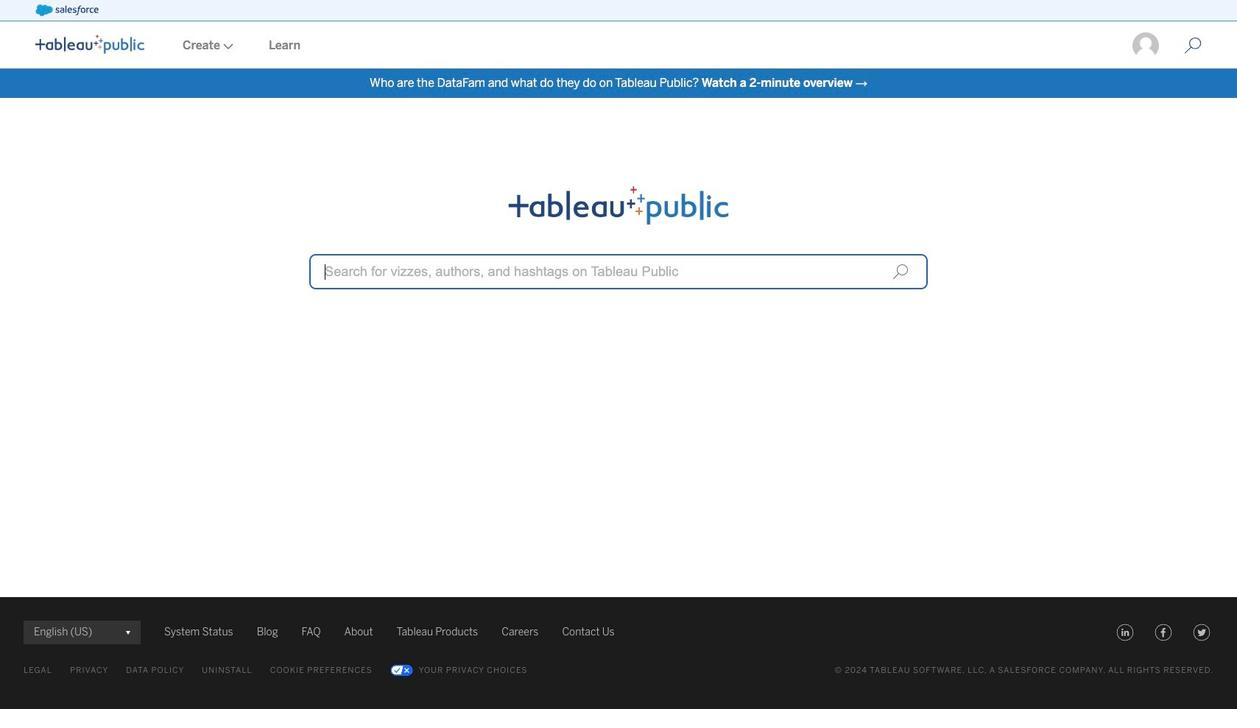 Task type: locate. For each thing, give the bounding box(es) containing it.
selected language element
[[34, 621, 130, 645]]

ruby.anderson5854 image
[[1132, 31, 1161, 60]]



Task type: describe. For each thing, give the bounding box(es) containing it.
Search input field
[[309, 254, 928, 290]]

create image
[[220, 43, 234, 49]]

salesforce logo image
[[35, 4, 99, 16]]

go to search image
[[1167, 37, 1220, 55]]

search image
[[893, 264, 909, 280]]

logo image
[[35, 35, 144, 54]]



Task type: vqa. For each thing, say whether or not it's contained in the screenshot.
Close icon
no



